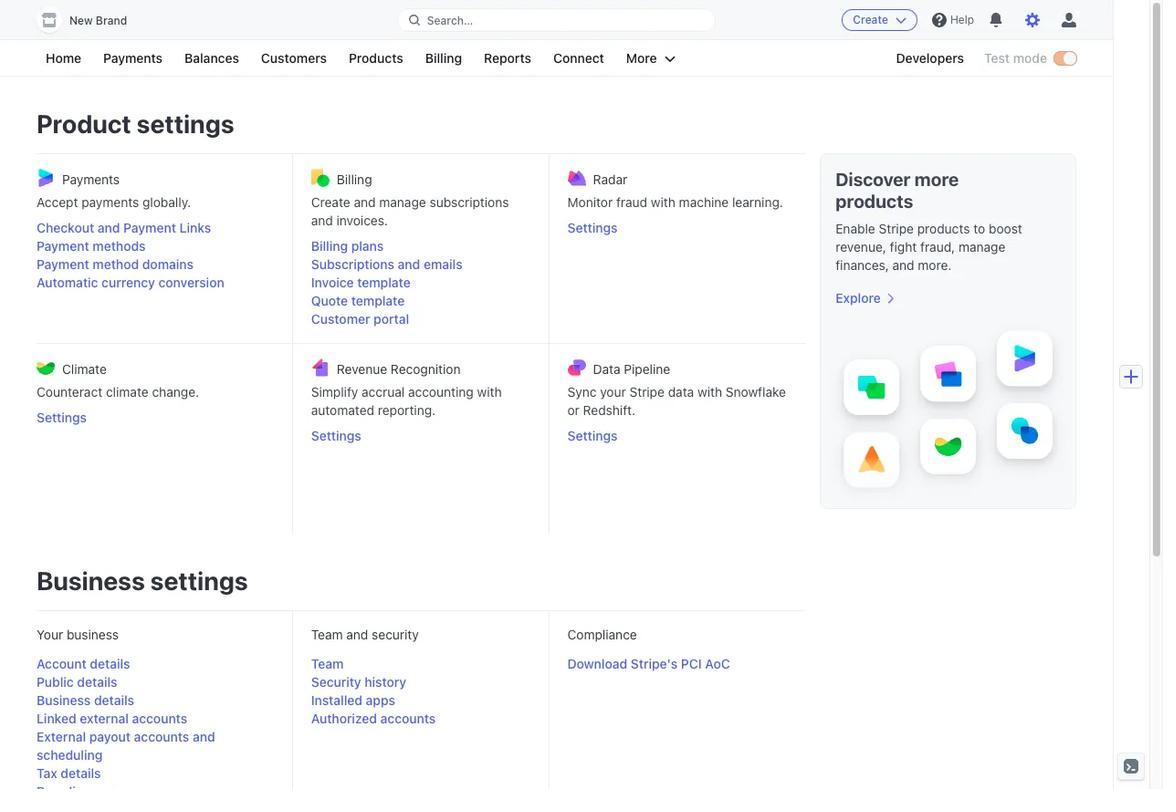 Task type: describe. For each thing, give the bounding box(es) containing it.
security
[[311, 675, 361, 690]]

your
[[600, 384, 626, 400]]

balances link
[[175, 47, 248, 69]]

scheduling
[[37, 748, 103, 763]]

new brand
[[69, 14, 127, 27]]

accrual
[[362, 384, 405, 400]]

customer
[[311, 311, 370, 327]]

authorized
[[311, 711, 377, 727]]

payment methods link
[[37, 237, 274, 256]]

1 vertical spatial payments
[[62, 171, 120, 187]]

new brand button
[[37, 7, 145, 33]]

business details link
[[37, 692, 134, 711]]

security history link
[[311, 674, 407, 692]]

accounts up external payout accounts and scheduling link
[[132, 711, 187, 727]]

team for team and security
[[311, 627, 343, 643]]

settings for product settings
[[137, 109, 234, 139]]

learning.
[[732, 195, 783, 210]]

public
[[37, 675, 74, 690]]

external
[[37, 730, 86, 745]]

help
[[951, 13, 974, 26]]

0 vertical spatial payment
[[123, 220, 176, 236]]

0 vertical spatial payments
[[103, 50, 163, 66]]

settings link for change.
[[37, 409, 274, 427]]

compliance
[[568, 627, 637, 643]]

checkout
[[37, 220, 94, 236]]

1 vertical spatial products
[[918, 221, 970, 237]]

installed apps link
[[311, 692, 395, 711]]

data pipeline
[[593, 361, 671, 377]]

to
[[974, 221, 986, 237]]

invoice
[[311, 275, 354, 290]]

payment method domains link
[[37, 256, 274, 274]]

monitor
[[568, 195, 613, 210]]

subscriptions
[[430, 195, 509, 210]]

home
[[46, 50, 81, 66]]

stripe's
[[631, 657, 678, 672]]

details down scheduling
[[61, 766, 101, 782]]

accounting
[[408, 384, 474, 400]]

subscriptions
[[311, 257, 395, 272]]

1 vertical spatial payment
[[37, 238, 89, 254]]

connect
[[553, 50, 604, 66]]

1 vertical spatial template
[[351, 293, 405, 309]]

help button
[[925, 5, 982, 35]]

checkout and payment links link
[[37, 219, 274, 237]]

account
[[37, 657, 87, 672]]

portal
[[374, 311, 409, 327]]

radar
[[593, 171, 628, 187]]

change.
[[152, 384, 199, 400]]

sync
[[568, 384, 597, 400]]

climate
[[62, 361, 107, 377]]

billing plans subscriptions and emails invoice template quote template customer portal
[[311, 238, 463, 327]]

stripe inside 'sync your stripe data with snowflake or redshift.'
[[630, 384, 665, 400]]

emails
[[424, 257, 463, 272]]

settings link for with
[[568, 219, 787, 237]]

1 business from the top
[[37, 566, 145, 596]]

mode
[[1013, 50, 1047, 66]]

0 vertical spatial billing
[[425, 50, 462, 66]]

business inside account details public details business details linked external accounts external payout accounts and scheduling tax details
[[37, 693, 91, 709]]

fraud
[[616, 195, 648, 210]]

team and security
[[311, 627, 419, 643]]

settings for counteract climate change.
[[37, 410, 87, 426]]

plans
[[351, 238, 384, 254]]

quote
[[311, 293, 348, 309]]

history
[[365, 675, 407, 690]]

customers link
[[252, 47, 336, 69]]

and inside checkout and payment links payment methods payment method domains automatic currency conversion
[[98, 220, 120, 236]]

settings for simplify accrual accounting with automated reporting.
[[311, 428, 362, 444]]

fraud,
[[921, 239, 955, 255]]

subscriptions and emails link
[[311, 256, 530, 274]]

security
[[372, 627, 419, 643]]

manage inside create and manage subscriptions and invoices.
[[379, 195, 426, 210]]

reporting.
[[378, 403, 436, 418]]

external
[[80, 711, 129, 727]]

0 horizontal spatial products
[[836, 191, 914, 212]]

product settings
[[37, 109, 234, 139]]

customers
[[261, 50, 327, 66]]

reports
[[484, 50, 531, 66]]

automatic currency conversion link
[[37, 274, 274, 292]]

reports link
[[475, 47, 541, 69]]

payments link
[[94, 47, 172, 69]]

developers
[[896, 50, 964, 66]]

globally.
[[142, 195, 191, 210]]

more
[[915, 169, 959, 190]]

your
[[37, 627, 63, 643]]

climate
[[106, 384, 149, 400]]

sync your stripe data with snowflake or redshift.
[[568, 384, 786, 418]]

payout
[[89, 730, 131, 745]]

currency
[[101, 275, 155, 290]]

redshift.
[[583, 403, 636, 418]]

automated
[[311, 403, 374, 418]]

billing plans link
[[311, 237, 530, 256]]



Task type: vqa. For each thing, say whether or not it's contained in the screenshot.
by
no



Task type: locate. For each thing, give the bounding box(es) containing it.
1 vertical spatial create
[[311, 195, 350, 210]]

new
[[69, 14, 93, 27]]

1 vertical spatial stripe
[[630, 384, 665, 400]]

settings
[[568, 220, 618, 236], [37, 410, 87, 426], [311, 428, 362, 444], [568, 428, 618, 444]]

create for create and manage subscriptions and invoices.
[[311, 195, 350, 210]]

recognition
[[391, 361, 461, 377]]

0 horizontal spatial with
[[477, 384, 502, 400]]

stripe down pipeline
[[630, 384, 665, 400]]

1 horizontal spatial stripe
[[879, 221, 914, 237]]

0 vertical spatial business
[[37, 566, 145, 596]]

payment up automatic
[[37, 257, 89, 272]]

billing inside the billing plans subscriptions and emails invoice template quote template customer portal
[[311, 238, 348, 254]]

pci
[[681, 657, 702, 672]]

Search… search field
[[398, 9, 715, 32]]

2 business from the top
[[37, 693, 91, 709]]

and
[[354, 195, 376, 210], [311, 213, 333, 228], [98, 220, 120, 236], [398, 257, 420, 272], [893, 258, 915, 273], [346, 627, 368, 643], [193, 730, 215, 745]]

with
[[651, 195, 676, 210], [477, 384, 502, 400], [698, 384, 722, 400]]

billing up subscriptions
[[311, 238, 348, 254]]

settings for sync your stripe data with snowflake or redshift.
[[568, 428, 618, 444]]

0 vertical spatial stripe
[[879, 221, 914, 237]]

conversion
[[158, 275, 224, 290]]

and inside the billing plans subscriptions and emails invoice template quote template customer portal
[[398, 257, 420, 272]]

0 horizontal spatial create
[[311, 195, 350, 210]]

download stripe's pci aoc link
[[568, 656, 730, 674]]

1 vertical spatial team
[[311, 657, 344, 672]]

domains
[[142, 257, 194, 272]]

1 vertical spatial billing
[[337, 171, 372, 187]]

explore
[[836, 290, 881, 306]]

manage down to
[[959, 239, 1006, 255]]

download stripe's pci aoc
[[568, 657, 730, 672]]

installed
[[311, 693, 363, 709]]

products down 'discover'
[[836, 191, 914, 212]]

1 vertical spatial manage
[[959, 239, 1006, 255]]

settings link for stripe
[[568, 427, 787, 446]]

and inside account details public details business details linked external accounts external payout accounts and scheduling tax details
[[193, 730, 215, 745]]

business up linked
[[37, 693, 91, 709]]

machine
[[679, 195, 729, 210]]

payment down checkout
[[37, 238, 89, 254]]

accept
[[37, 195, 78, 210]]

products up the "fraud,"
[[918, 221, 970, 237]]

0 horizontal spatial manage
[[379, 195, 426, 210]]

details up business details link
[[77, 675, 117, 690]]

settings link down 'sync your stripe data with snowflake or redshift.'
[[568, 427, 787, 446]]

settings down counteract at the left
[[37, 410, 87, 426]]

external payout accounts and scheduling link
[[37, 729, 274, 765]]

details up linked external accounts link
[[94, 693, 134, 709]]

2 vertical spatial payment
[[37, 257, 89, 272]]

stripe inside discover more products enable stripe products to boost revenue, fight fraud, manage finances, and more.
[[879, 221, 914, 237]]

home link
[[37, 47, 90, 69]]

1 horizontal spatial manage
[[959, 239, 1006, 255]]

connect link
[[544, 47, 614, 69]]

business up the business
[[37, 566, 145, 596]]

2 vertical spatial billing
[[311, 238, 348, 254]]

counteract climate change.
[[37, 384, 199, 400]]

quote template link
[[311, 292, 530, 311]]

account details public details business details linked external accounts external payout accounts and scheduling tax details
[[37, 657, 215, 782]]

team inside team security history installed apps authorized accounts
[[311, 657, 344, 672]]

create for create
[[853, 13, 888, 26]]

your business
[[37, 627, 119, 643]]

balances
[[185, 50, 239, 66]]

product
[[37, 109, 131, 139]]

data
[[593, 361, 621, 377]]

1 horizontal spatial with
[[651, 195, 676, 210]]

0 vertical spatial manage
[[379, 195, 426, 210]]

more.
[[918, 258, 952, 273]]

discover more products enable stripe products to boost revenue, fight fraud, manage finances, and more.
[[836, 169, 1023, 273]]

method
[[93, 257, 139, 272]]

more button
[[617, 47, 685, 69]]

simplify accrual accounting with automated reporting.
[[311, 384, 502, 418]]

0 vertical spatial team
[[311, 627, 343, 643]]

billing down 'search…'
[[425, 50, 462, 66]]

settings down automated
[[311, 428, 362, 444]]

stripe up "fight"
[[879, 221, 914, 237]]

discover
[[836, 169, 911, 190]]

accounts inside team security history installed apps authorized accounts
[[380, 711, 436, 727]]

links
[[179, 220, 211, 236]]

revenue recognition
[[337, 361, 461, 377]]

0 vertical spatial template
[[357, 275, 411, 290]]

revenue
[[337, 361, 387, 377]]

team up team link
[[311, 627, 343, 643]]

fight
[[890, 239, 917, 255]]

manage
[[379, 195, 426, 210], [959, 239, 1006, 255]]

enable
[[836, 221, 876, 237]]

revenue,
[[836, 239, 887, 255]]

payments up payments on the left top
[[62, 171, 120, 187]]

discover more products section
[[820, 153, 1077, 510]]

search…
[[427, 13, 473, 27]]

tax
[[37, 766, 57, 782]]

team security history installed apps authorized accounts
[[311, 657, 436, 727]]

linked external accounts link
[[37, 711, 187, 729]]

accept payments globally.
[[37, 195, 191, 210]]

and inside discover more products enable stripe products to boost revenue, fight fraud, manage finances, and more.
[[893, 258, 915, 273]]

payment up payment methods "link"
[[123, 220, 176, 236]]

create up invoices.
[[311, 195, 350, 210]]

create inside create and manage subscriptions and invoices.
[[311, 195, 350, 210]]

boost
[[989, 221, 1023, 237]]

1 team from the top
[[311, 627, 343, 643]]

template down subscriptions
[[357, 275, 411, 290]]

manage inside discover more products enable stripe products to boost revenue, fight fraud, manage finances, and more.
[[959, 239, 1006, 255]]

authorized accounts link
[[311, 711, 436, 729]]

invoices.
[[337, 213, 388, 228]]

payments down brand
[[103, 50, 163, 66]]

settings link for accounting
[[311, 427, 530, 446]]

counteract
[[37, 384, 102, 400]]

1 vertical spatial settings
[[150, 566, 248, 596]]

0 vertical spatial products
[[836, 191, 914, 212]]

Search… text field
[[398, 9, 715, 32]]

business settings
[[37, 566, 248, 596]]

details
[[90, 657, 130, 672], [77, 675, 117, 690], [94, 693, 134, 709], [61, 766, 101, 782]]

team up security
[[311, 657, 344, 672]]

simplify
[[311, 384, 358, 400]]

details down the business
[[90, 657, 130, 672]]

settings link down monitor fraud with machine learning.
[[568, 219, 787, 237]]

with right data
[[698, 384, 722, 400]]

manage up invoices.
[[379, 195, 426, 210]]

methods
[[93, 238, 146, 254]]

with right accounting
[[477, 384, 502, 400]]

accounts right payout
[[134, 730, 189, 745]]

settings down monitor
[[568, 220, 618, 236]]

payments
[[81, 195, 139, 210]]

linked
[[37, 711, 76, 727]]

2 team from the top
[[311, 657, 344, 672]]

1 vertical spatial business
[[37, 693, 91, 709]]

with inside 'sync your stripe data with snowflake or redshift.'
[[698, 384, 722, 400]]

accounts
[[132, 711, 187, 727], [380, 711, 436, 727], [134, 730, 189, 745]]

create button
[[842, 9, 918, 31]]

snowflake
[[726, 384, 786, 400]]

customer portal link
[[311, 311, 530, 329]]

finances,
[[836, 258, 889, 273]]

0 vertical spatial create
[[853, 13, 888, 26]]

create
[[853, 13, 888, 26], [311, 195, 350, 210]]

invoice template link
[[311, 274, 530, 292]]

with inside simplify accrual accounting with automated reporting.
[[477, 384, 502, 400]]

more
[[626, 50, 657, 66]]

automatic
[[37, 275, 98, 290]]

pipeline
[[624, 361, 671, 377]]

or
[[568, 403, 580, 418]]

0 horizontal spatial stripe
[[630, 384, 665, 400]]

create inside create button
[[853, 13, 888, 26]]

accounts down apps
[[380, 711, 436, 727]]

billing up invoices.
[[337, 171, 372, 187]]

settings for monitor fraud with machine learning.
[[568, 220, 618, 236]]

team link
[[311, 656, 344, 674]]

1 horizontal spatial products
[[918, 221, 970, 237]]

create and manage subscriptions and invoices.
[[311, 195, 509, 228]]

2 horizontal spatial with
[[698, 384, 722, 400]]

template up portal
[[351, 293, 405, 309]]

with right the fraud
[[651, 195, 676, 210]]

monitor fraud with machine learning.
[[568, 195, 783, 210]]

1 horizontal spatial create
[[853, 13, 888, 26]]

settings link down change.
[[37, 409, 274, 427]]

products
[[836, 191, 914, 212], [918, 221, 970, 237]]

developers link
[[887, 47, 974, 69]]

public details link
[[37, 674, 117, 692]]

team
[[311, 627, 343, 643], [311, 657, 344, 672]]

settings for business settings
[[150, 566, 248, 596]]

settings link down reporting.
[[311, 427, 530, 446]]

create up developers link
[[853, 13, 888, 26]]

0 vertical spatial settings
[[137, 109, 234, 139]]

team for team security history installed apps authorized accounts
[[311, 657, 344, 672]]

settings down redshift.
[[568, 428, 618, 444]]



